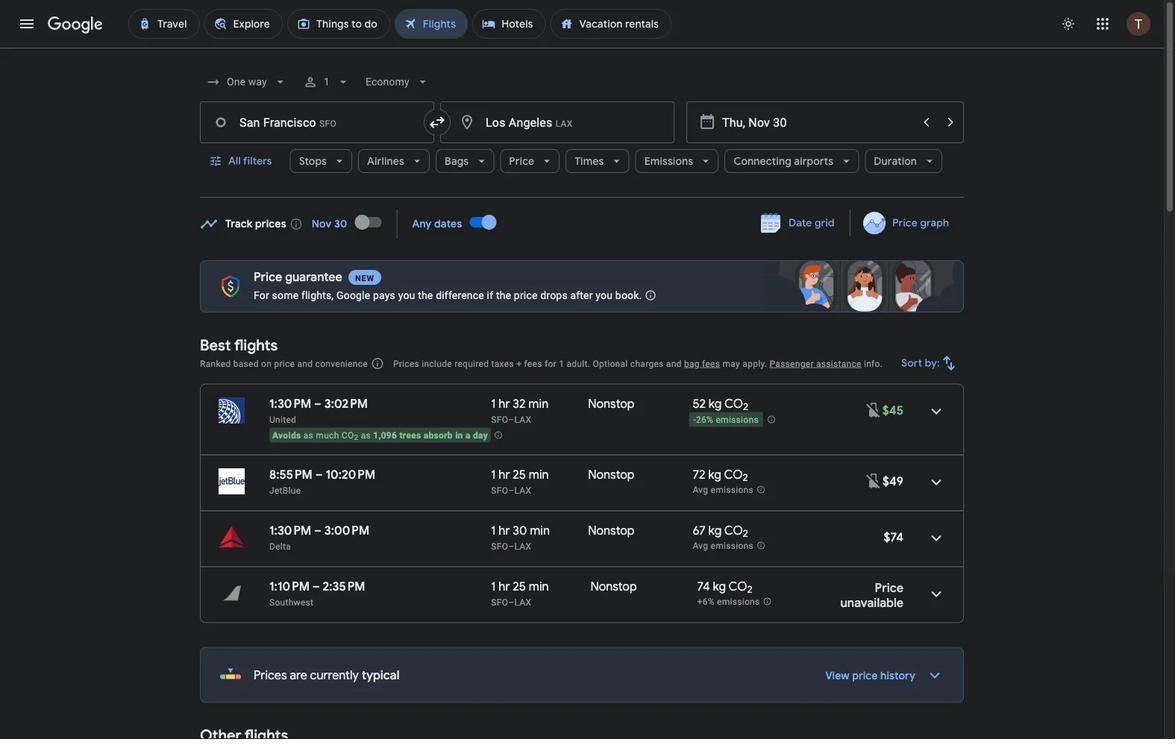 Task type: vqa. For each thing, say whether or not it's contained in the screenshot.
Total duration 1 hr 25 min. "element"
yes



Task type: locate. For each thing, give the bounding box(es) containing it.
1 horizontal spatial the
[[496, 289, 511, 301]]

hr for 3:00 pm
[[499, 523, 510, 538]]

co up -26% emissions
[[724, 396, 743, 411]]

jetblue
[[269, 485, 301, 496]]

emissions down 52 kg co 2
[[716, 415, 759, 425]]

min for 67
[[530, 523, 550, 538]]

price inside popup button
[[509, 154, 534, 168]]

1 hr 25 min sfo – lax
[[491, 467, 549, 496], [491, 579, 549, 608]]

2
[[743, 401, 748, 413], [354, 433, 358, 442], [743, 472, 748, 484], [743, 528, 748, 540], [747, 584, 753, 596]]

and left convenience
[[297, 358, 313, 369]]

Departure text field
[[722, 102, 913, 142]]

–
[[314, 396, 322, 411], [508, 414, 514, 425], [315, 467, 323, 482], [508, 485, 514, 496], [314, 523, 322, 538], [508, 541, 514, 552], [312, 579, 320, 594], [508, 597, 514, 608]]

kg right 52
[[709, 396, 722, 411]]

prices for prices include required taxes + fees for 1 adult. optional charges and bag fees may apply. passenger assistance
[[393, 358, 419, 369]]

67
[[693, 523, 706, 538]]

co up '+6% emissions'
[[729, 579, 747, 594]]

0 vertical spatial avg emissions
[[693, 485, 754, 496]]

hr inside 1 hr 32 min sfo – lax
[[499, 396, 510, 411]]

co right the 72
[[724, 467, 743, 482]]

– inside the 1 hr 30 min sfo – lax
[[508, 541, 514, 552]]

lax down the 1 hr 30 min sfo – lax
[[514, 597, 531, 608]]

0 horizontal spatial and
[[297, 358, 313, 369]]

25 for 10:20 pm
[[513, 467, 526, 482]]

0 horizontal spatial the
[[418, 289, 433, 301]]

airlines button
[[358, 143, 430, 179]]

kg for 72
[[708, 467, 721, 482]]

25 down the 1 hr 30 min sfo – lax
[[513, 579, 526, 594]]

3 lax from the top
[[514, 541, 531, 552]]

history
[[880, 670, 915, 683]]

30
[[334, 217, 347, 231], [513, 523, 527, 538]]

dates
[[434, 217, 462, 231]]

52 kg co 2
[[693, 396, 748, 413]]

0 vertical spatial price
[[514, 289, 538, 301]]

required
[[454, 358, 489, 369]]

nonstop for 67
[[588, 523, 635, 538]]

emissions down the 72 kg co 2
[[711, 485, 754, 496]]

min for 52
[[528, 396, 549, 411]]

1 hr 25 min sfo – lax for 10:20 pm
[[491, 467, 549, 496]]

track prices
[[225, 217, 286, 231]]

sfo down the 1 hr 30 min sfo – lax
[[491, 597, 508, 608]]

0 horizontal spatial 30
[[334, 217, 347, 231]]

kg inside 52 kg co 2
[[709, 396, 722, 411]]

lax inside the 1 hr 30 min sfo – lax
[[514, 541, 531, 552]]

prices
[[255, 217, 286, 231]]

– inside 1:10 pm – 2:35 pm southwest
[[312, 579, 320, 594]]

change appearance image
[[1050, 6, 1086, 42]]

kg right 74 at right
[[713, 579, 726, 594]]

1 hr 25 min sfo – lax down avoids as much co2 as 1096 trees absorb in a day. learn more about this calculation. 'icon'
[[491, 467, 549, 496]]

loading results progress bar
[[0, 48, 1164, 51]]

flight details. leaves san francisco international airport at 8:55 pm on thursday, november 30 and arrives at los angeles international airport at 10:20 pm on thursday, november 30. image
[[918, 464, 954, 500]]

fees
[[524, 358, 542, 369], [702, 358, 720, 369]]

sort by:
[[901, 357, 940, 370]]

0 horizontal spatial price
[[274, 358, 295, 369]]

2 hr from the top
[[499, 467, 510, 482]]

– down total duration 1 hr 30 min. element
[[508, 541, 514, 552]]

co right the 67
[[724, 523, 743, 538]]

fees right bag
[[702, 358, 720, 369]]

4 hr from the top
[[499, 579, 510, 594]]

pays
[[373, 289, 395, 301]]

day
[[473, 430, 488, 441]]

the
[[418, 289, 433, 301], [496, 289, 511, 301]]

1 horizontal spatial you
[[596, 289, 613, 301]]

leaves san francisco international airport at 8:55 pm on thursday, november 30 and arrives at los angeles international airport at 10:20 pm on thursday, november 30. element
[[269, 467, 375, 482]]

1:10 pm
[[269, 579, 310, 594]]

swap origin and destination. image
[[428, 113, 446, 131]]

2 right much
[[354, 433, 358, 442]]

emissions down 74 kg co 2
[[717, 597, 760, 607]]

1 inside the 1 hr 30 min sfo – lax
[[491, 523, 496, 538]]

1 horizontal spatial price
[[514, 289, 538, 301]]

kg for 67
[[708, 523, 722, 538]]

co inside 52 kg co 2
[[724, 396, 743, 411]]

min inside the 1 hr 30 min sfo – lax
[[530, 523, 550, 538]]

1 hr 25 min sfo – lax down the 1 hr 30 min sfo – lax
[[491, 579, 549, 608]]

view price history image
[[917, 658, 953, 693]]

1 vertical spatial total duration 1 hr 25 min. element
[[491, 579, 590, 596]]

southwest
[[269, 597, 314, 608]]

1 total duration 1 hr 25 min. element from the top
[[491, 467, 588, 485]]

book.
[[615, 289, 642, 301]]

2 right the 67
[[743, 528, 748, 540]]

min for 72
[[529, 467, 549, 482]]

sfo inside 1 hr 32 min sfo – lax
[[491, 414, 508, 425]]

– down the 1 hr 30 min sfo – lax
[[508, 597, 514, 608]]

3 hr from the top
[[499, 523, 510, 538]]

1:10 pm – 2:35 pm southwest
[[269, 579, 365, 608]]

view
[[825, 670, 850, 683]]

assistance
[[816, 358, 861, 369]]

kg inside 74 kg co 2
[[713, 579, 726, 594]]

1 sfo from the top
[[491, 414, 508, 425]]

connecting
[[733, 154, 791, 168]]

– down 32
[[508, 414, 514, 425]]

1 vertical spatial 25
[[513, 579, 526, 594]]

2 total duration 1 hr 25 min. element from the top
[[491, 579, 590, 596]]

prices include required taxes + fees for 1 adult. optional charges and bag fees may apply. passenger assistance
[[393, 358, 861, 369]]

30 inside find the best price region
[[334, 217, 347, 231]]

leaves san francisco international airport at 1:30 pm on thursday, november 30 and arrives at los angeles international airport at 3:02 pm on thursday, november 30. element
[[269, 396, 368, 411]]

0 vertical spatial 1 hr 25 min sfo – lax
[[491, 467, 549, 496]]

None search field
[[200, 64, 964, 198]]

graph
[[920, 216, 949, 230]]

1 horizontal spatial fees
[[702, 358, 720, 369]]

avg emissions for 67
[[693, 541, 754, 551]]

3:00 pm
[[324, 523, 369, 538]]

None text field
[[200, 101, 434, 143], [440, 101, 674, 143], [200, 101, 434, 143], [440, 101, 674, 143]]

price up for
[[254, 270, 282, 285]]

price unavailable
[[840, 580, 903, 611]]

none search field containing all filters
[[200, 64, 964, 198]]

by:
[[925, 357, 940, 370]]

learn more about tracked prices image
[[289, 217, 303, 231]]

1 vertical spatial prices
[[254, 668, 287, 683]]

prices right learn more about ranking icon
[[393, 358, 419, 369]]

as left much
[[303, 430, 313, 441]]

avg down the 67
[[693, 541, 708, 551]]

co
[[724, 396, 743, 411], [342, 430, 354, 441], [724, 467, 743, 482], [724, 523, 743, 538], [729, 579, 747, 594]]

as
[[303, 430, 313, 441], [361, 430, 371, 441]]

any dates
[[412, 217, 462, 231]]

1 vertical spatial 1:30 pm
[[269, 523, 311, 538]]

for
[[254, 289, 269, 301]]

None field
[[200, 69, 294, 95], [360, 69, 436, 95], [200, 69, 294, 95], [360, 69, 436, 95]]

2 inside 74 kg co 2
[[747, 584, 753, 596]]

lax inside 1 hr 32 min sfo – lax
[[514, 414, 531, 425]]

2 for 74
[[747, 584, 753, 596]]

price inside button
[[892, 216, 917, 230]]

total duration 1 hr 25 min. element down the 1 hr 30 min sfo – lax
[[491, 579, 590, 596]]

1 horizontal spatial 30
[[513, 523, 527, 538]]

0 vertical spatial total duration 1 hr 25 min. element
[[491, 467, 588, 485]]

2 and from the left
[[666, 358, 682, 369]]

absorb
[[424, 430, 453, 441]]

duration button
[[865, 143, 942, 179]]

2 vertical spatial price
[[852, 670, 878, 683]]

price right bags popup button
[[509, 154, 534, 168]]

1 vertical spatial 1 hr 25 min sfo – lax
[[491, 579, 549, 608]]

avg emissions down 67 kg co 2
[[693, 541, 754, 551]]

1 avg from the top
[[693, 485, 708, 496]]

united
[[269, 414, 296, 425]]

min for 74
[[529, 579, 549, 594]]

1:30 pm
[[269, 396, 311, 411], [269, 523, 311, 538]]

sfo for 2:35 pm
[[491, 597, 508, 608]]

sfo down total duration 1 hr 30 min. element
[[491, 541, 508, 552]]

25 up total duration 1 hr 30 min. element
[[513, 467, 526, 482]]

lax up total duration 1 hr 30 min. element
[[514, 485, 531, 496]]

1:30 pm up delta on the bottom left
[[269, 523, 311, 538]]

nonstop flight. element for 72
[[588, 467, 635, 485]]

2 the from the left
[[496, 289, 511, 301]]

0 vertical spatial 1:30 pm
[[269, 396, 311, 411]]

1 for 10:20 pm
[[491, 467, 496, 482]]

1 horizontal spatial as
[[361, 430, 371, 441]]

total duration 1 hr 25 min. element for 74
[[491, 579, 590, 596]]

0 horizontal spatial you
[[398, 289, 415, 301]]

prices for prices are currently typical
[[254, 668, 287, 683]]

you right pays
[[398, 289, 415, 301]]

and left bag
[[666, 358, 682, 369]]

co inside the 72 kg co 2
[[724, 467, 743, 482]]

2 you from the left
[[596, 289, 613, 301]]

72 kg co 2
[[693, 467, 748, 484]]

date grid
[[789, 216, 835, 230]]

1 horizontal spatial prices
[[393, 358, 419, 369]]

0 horizontal spatial fees
[[524, 358, 542, 369]]

price right on
[[274, 358, 295, 369]]

emissions button
[[635, 143, 719, 179]]

kg inside the 72 kg co 2
[[708, 467, 721, 482]]

price left flight details. leaves san francisco international airport at 1:10 pm on thursday, november 30 and arrives at los angeles international airport at 2:35 pm on thursday, november 30. 'icon'
[[875, 580, 903, 596]]

co right much
[[342, 430, 354, 441]]

price inside price unavailable
[[875, 580, 903, 596]]

avg down the 72
[[693, 485, 708, 496]]

1 vertical spatial avg
[[693, 541, 708, 551]]

sfo up the 1 hr 30 min sfo – lax
[[491, 485, 508, 496]]

lax
[[514, 414, 531, 425], [514, 485, 531, 496], [514, 541, 531, 552], [514, 597, 531, 608]]

2 lax from the top
[[514, 485, 531, 496]]

2 avg emissions from the top
[[693, 541, 754, 551]]

total duration 1 hr 30 min. element
[[491, 523, 588, 541]]

lax down total duration 1 hr 30 min. element
[[514, 541, 531, 552]]

1 25 from the top
[[513, 467, 526, 482]]

all filters button
[[200, 143, 284, 179]]

Arrival time: 10:20 PM. text field
[[326, 467, 375, 482]]

1 for 2:35 pm
[[491, 579, 496, 594]]

30 inside the 1 hr 30 min sfo – lax
[[513, 523, 527, 538]]

total duration 1 hr 32 min. element
[[491, 396, 588, 414]]

– right departure time: 8:55 pm. text field
[[315, 467, 323, 482]]

kg inside 67 kg co 2
[[708, 523, 722, 538]]

1 vertical spatial avg emissions
[[693, 541, 754, 551]]

co inside 74 kg co 2
[[729, 579, 747, 594]]

co inside 67 kg co 2
[[724, 523, 743, 538]]

1:30 pm up united
[[269, 396, 311, 411]]

drops
[[540, 289, 568, 301]]

2 avg from the top
[[693, 541, 708, 551]]

1 lax from the top
[[514, 414, 531, 425]]

2 up -26% emissions
[[743, 401, 748, 413]]

– right the departure time: 1:10 pm. text field on the bottom of the page
[[312, 579, 320, 594]]

1:30 pm inside 1:30 pm – 3:00 pm delta
[[269, 523, 311, 538]]

1 horizontal spatial and
[[666, 358, 682, 369]]

2 1 hr 25 min sfo – lax from the top
[[491, 579, 549, 608]]

2 sfo from the top
[[491, 485, 508, 496]]

price left graph
[[892, 216, 917, 230]]

1 vertical spatial 30
[[513, 523, 527, 538]]

trees
[[400, 430, 421, 441]]

avg emissions down the 72 kg co 2
[[693, 485, 754, 496]]

lax for 10:20 pm
[[514, 485, 531, 496]]

you right after
[[596, 289, 613, 301]]

4 sfo from the top
[[491, 597, 508, 608]]

this price for this flight doesn't include overhead bin access. if you need a carry-on bag, use the bags filter to update prices. image
[[865, 401, 882, 419]]

hr for 3:02 pm
[[499, 396, 510, 411]]

fees right +
[[524, 358, 542, 369]]

optional
[[593, 358, 628, 369]]

guarantee
[[285, 270, 342, 285]]

1 1 hr 25 min sfo – lax from the top
[[491, 467, 549, 496]]

emissions down 67 kg co 2
[[711, 541, 754, 551]]

1
[[324, 76, 330, 88], [559, 358, 564, 369], [491, 396, 496, 411], [491, 467, 496, 482], [491, 523, 496, 538], [491, 579, 496, 594]]

+6% emissions
[[697, 597, 760, 607]]

min inside 1 hr 32 min sfo – lax
[[528, 396, 549, 411]]

sfo inside the 1 hr 30 min sfo – lax
[[491, 541, 508, 552]]

total duration 1 hr 25 min. element
[[491, 467, 588, 485], [491, 579, 590, 596]]

hr for 10:20 pm
[[499, 467, 510, 482]]

2 1:30 pm from the top
[[269, 523, 311, 538]]

0 vertical spatial prices
[[393, 358, 419, 369]]

3 sfo from the top
[[491, 541, 508, 552]]

0 horizontal spatial prices
[[254, 668, 287, 683]]

lax down 32
[[514, 414, 531, 425]]

– right 1:30 pm text box
[[314, 523, 322, 538]]

2 fees from the left
[[702, 358, 720, 369]]

date grid button
[[750, 210, 847, 236]]

as left 1,096
[[361, 430, 371, 441]]

price left drops
[[514, 289, 538, 301]]

some
[[272, 289, 299, 301]]

times button
[[566, 143, 629, 179]]

0 vertical spatial 25
[[513, 467, 526, 482]]

1 hr from the top
[[499, 396, 510, 411]]

0 vertical spatial 30
[[334, 217, 347, 231]]

price right view
[[852, 670, 878, 683]]

kg right the 72
[[708, 467, 721, 482]]

avg
[[693, 485, 708, 496], [693, 541, 708, 551]]

avoids as much co2 as 1096 trees absorb in a day. learn more about this calculation. image
[[494, 431, 503, 440]]

0 vertical spatial avg
[[693, 485, 708, 496]]

hr inside the 1 hr 30 min sfo – lax
[[499, 523, 510, 538]]

2 25 from the top
[[513, 579, 526, 594]]

date
[[789, 216, 812, 230]]

1 1:30 pm from the top
[[269, 396, 311, 411]]

kg right the 67
[[708, 523, 722, 538]]

2 up '+6% emissions'
[[747, 584, 753, 596]]

1:30 pm inside 1:30 pm – 3:02 pm united
[[269, 396, 311, 411]]

typical
[[362, 668, 400, 683]]

total duration 1 hr 25 min. element up total duration 1 hr 30 min. element
[[491, 467, 588, 485]]

delta
[[269, 541, 291, 552]]

flight details. leaves san francisco international airport at 1:30 pm on thursday, november 30 and arrives at los angeles international airport at 3:00 pm on thursday, november 30. image
[[918, 520, 954, 556]]

sfo up avoids as much co2 as 1096 trees absorb in a day. learn more about this calculation. 'icon'
[[491, 414, 508, 425]]

1 avg emissions from the top
[[693, 485, 754, 496]]

difference
[[436, 289, 484, 301]]

the right if
[[496, 289, 511, 301]]

duration
[[874, 154, 917, 168]]

track
[[225, 217, 253, 231]]

45 US dollars text field
[[882, 403, 903, 418]]

min
[[528, 396, 549, 411], [529, 467, 549, 482], [530, 523, 550, 538], [529, 579, 549, 594]]

2 right the 72
[[743, 472, 748, 484]]

– right departure time: 1:30 pm. text field
[[314, 396, 322, 411]]

2 inside the 72 kg co 2
[[743, 472, 748, 484]]

prices left are
[[254, 668, 287, 683]]

2 inside 67 kg co 2
[[743, 528, 748, 540]]

2 inside 52 kg co 2
[[743, 401, 748, 413]]

avg emissions
[[693, 485, 754, 496], [693, 541, 754, 551]]

4 lax from the top
[[514, 597, 531, 608]]

the left difference
[[418, 289, 433, 301]]

nonstop flight. element
[[588, 396, 635, 414], [588, 467, 635, 485], [588, 523, 635, 541], [590, 579, 637, 596]]

charges
[[630, 358, 664, 369]]

0 horizontal spatial as
[[303, 430, 313, 441]]

49 US dollars text field
[[883, 474, 903, 489]]

1 inside 1 hr 32 min sfo – lax
[[491, 396, 496, 411]]



Task type: describe. For each thing, give the bounding box(es) containing it.
25 for 2:35 pm
[[513, 579, 526, 594]]

– up the 1 hr 30 min sfo – lax
[[508, 485, 514, 496]]

lax for 2:35 pm
[[514, 597, 531, 608]]

2 inside avoids as much co 2 as 1,096 trees absorb in a day
[[354, 433, 358, 442]]

Departure time: 1:10 PM. text field
[[269, 579, 310, 594]]

1:30 pm – 3:02 pm united
[[269, 396, 368, 425]]

1 fees from the left
[[524, 358, 542, 369]]

if
[[487, 289, 493, 301]]

1 and from the left
[[297, 358, 313, 369]]

ranked based on price and convenience
[[200, 358, 368, 369]]

– inside 1 hr 32 min sfo – lax
[[508, 414, 514, 425]]

Arrival time: 3:00 PM. text field
[[324, 523, 369, 538]]

price for price
[[509, 154, 534, 168]]

1 for 3:00 pm
[[491, 523, 496, 538]]

best
[[200, 336, 231, 355]]

nonstop flight. element for 74
[[590, 579, 637, 596]]

based
[[233, 358, 259, 369]]

52
[[693, 396, 706, 411]]

emissions for 67
[[711, 541, 754, 551]]

total duration 1 hr 25 min. element for 72
[[491, 467, 588, 485]]

co for 72
[[724, 467, 743, 482]]

this price for this flight doesn't include overhead bin access. if you need a carry-on bag, use the bags filter to update prices. image
[[865, 472, 883, 490]]

learn more about ranking image
[[371, 357, 384, 370]]

nonstop for 72
[[588, 467, 635, 482]]

times
[[575, 154, 604, 168]]

co for 67
[[724, 523, 743, 538]]

apply.
[[743, 358, 767, 369]]

2 horizontal spatial price
[[852, 670, 878, 683]]

new
[[355, 273, 374, 283]]

-26% emissions
[[693, 415, 759, 425]]

kg for 52
[[709, 396, 722, 411]]

hr for 2:35 pm
[[499, 579, 510, 594]]

1 as from the left
[[303, 430, 313, 441]]

1 vertical spatial price
[[274, 358, 295, 369]]

on
[[261, 358, 272, 369]]

main menu image
[[18, 15, 36, 33]]

1:30 pm for 3:02 pm
[[269, 396, 311, 411]]

+6%
[[697, 597, 715, 607]]

8:55 pm
[[269, 467, 312, 482]]

New feature text field
[[348, 270, 381, 285]]

connecting airports
[[733, 154, 834, 168]]

price guarantee
[[254, 270, 342, 285]]

lax for 3:02 pm
[[514, 414, 531, 425]]

best flights
[[200, 336, 278, 355]]

find the best price region
[[200, 204, 964, 248]]

avoids
[[272, 430, 301, 441]]

price graph
[[892, 216, 949, 230]]

Departure time: 1:30 PM. text field
[[269, 396, 311, 411]]

sort
[[901, 357, 922, 370]]

nonstop for 52
[[588, 396, 635, 411]]

leaves san francisco international airport at 1:30 pm on thursday, november 30 and arrives at los angeles international airport at 3:00 pm on thursday, november 30. element
[[269, 523, 369, 538]]

Departure time: 8:55 PM. text field
[[269, 467, 312, 482]]

74 US dollars text field
[[884, 530, 903, 545]]

8:55 pm – 10:20 pm jetblue
[[269, 467, 375, 496]]

2 for 52
[[743, 401, 748, 413]]

bags button
[[436, 143, 494, 179]]

$45
[[882, 403, 903, 418]]

74
[[697, 579, 710, 594]]

bags
[[445, 154, 469, 168]]

passenger assistance button
[[770, 358, 861, 369]]

taxes
[[491, 358, 514, 369]]

1 button
[[297, 64, 357, 100]]

nonstop for 74
[[590, 579, 637, 594]]

nov 30
[[312, 217, 347, 231]]

1:30 pm – 3:00 pm delta
[[269, 523, 369, 552]]

2 for 67
[[743, 528, 748, 540]]

– inside 1:30 pm – 3:02 pm united
[[314, 396, 322, 411]]

sfo for 3:00 pm
[[491, 541, 508, 552]]

nonstop flight. element for 52
[[588, 396, 635, 414]]

lax for 3:00 pm
[[514, 541, 531, 552]]

best flights main content
[[200, 204, 964, 739]]

learn more about price guarantee image
[[633, 277, 669, 313]]

airlines
[[367, 154, 404, 168]]

price for price unavailable
[[875, 580, 903, 596]]

price graph button
[[853, 210, 961, 236]]

co inside avoids as much co 2 as 1,096 trees absorb in a day
[[342, 430, 354, 441]]

+
[[516, 358, 522, 369]]

leaves san francisco international airport at 1:10 pm on thursday, november 30 and arrives at los angeles international airport at 2:35 pm on thursday, november 30. element
[[269, 579, 365, 594]]

price for price guarantee
[[254, 270, 282, 285]]

emissions
[[644, 154, 693, 168]]

1 hr 25 min sfo – lax for 2:35 pm
[[491, 579, 549, 608]]

avg emissions for 72
[[693, 485, 754, 496]]

for
[[545, 358, 556, 369]]

include
[[422, 358, 452, 369]]

nov
[[312, 217, 332, 231]]

currently
[[310, 668, 359, 683]]

2 as from the left
[[361, 430, 371, 441]]

view price history
[[825, 670, 915, 683]]

filters
[[243, 154, 272, 168]]

1 for 3:02 pm
[[491, 396, 496, 411]]

kg for 74
[[713, 579, 726, 594]]

1:30 pm for 3:00 pm
[[269, 523, 311, 538]]

google
[[336, 289, 370, 301]]

1 inside popup button
[[324, 76, 330, 88]]

bag fees button
[[684, 358, 720, 369]]

are
[[290, 668, 307, 683]]

co for 52
[[724, 396, 743, 411]]

1 the from the left
[[418, 289, 433, 301]]

flight details. leaves san francisco international airport at 1:10 pm on thursday, november 30 and arrives at los angeles international airport at 2:35 pm on thursday, november 30. image
[[918, 576, 954, 612]]

2:35 pm
[[323, 579, 365, 594]]

Arrival time: 3:02 PM. text field
[[324, 396, 368, 411]]

grid
[[815, 216, 835, 230]]

avg for 72
[[693, 485, 708, 496]]

sfo for 10:20 pm
[[491, 485, 508, 496]]

sort by: button
[[895, 345, 964, 381]]

10:20 pm
[[326, 467, 375, 482]]

convenience
[[315, 358, 368, 369]]

price for price graph
[[892, 216, 917, 230]]

1 hr 32 min sfo – lax
[[491, 396, 549, 425]]

sfo for 3:02 pm
[[491, 414, 508, 425]]

32
[[513, 396, 526, 411]]

flight details. leaves san francisco international airport at 1:30 pm on thursday, november 30 and arrives at los angeles international airport at 3:02 pm on thursday, november 30. image
[[918, 394, 954, 429]]

2 for 72
[[743, 472, 748, 484]]

– inside 1:30 pm – 3:00 pm delta
[[314, 523, 322, 538]]

nonstop flight. element for 67
[[588, 523, 635, 541]]

emissions for 72
[[711, 485, 754, 496]]

after
[[570, 289, 593, 301]]

emissions for 74
[[717, 597, 760, 607]]

prices are currently typical
[[254, 668, 400, 683]]

may
[[723, 358, 740, 369]]

$49
[[883, 474, 903, 489]]

flights,
[[301, 289, 334, 301]]

a
[[465, 430, 471, 441]]

all filters
[[228, 154, 272, 168]]

1 you from the left
[[398, 289, 415, 301]]

flights
[[234, 336, 278, 355]]

ranked
[[200, 358, 231, 369]]

-
[[693, 415, 696, 425]]

all
[[228, 154, 241, 168]]

1,096
[[373, 430, 397, 441]]

$74
[[884, 530, 903, 545]]

Arrival time: 2:35 PM. text field
[[323, 579, 365, 594]]

Departure time: 1:30 PM. text field
[[269, 523, 311, 538]]

67 kg co 2
[[693, 523, 748, 540]]

in
[[455, 430, 463, 441]]

avg for 67
[[693, 541, 708, 551]]

for some flights, google pays you the difference if the price drops after you book.
[[254, 289, 642, 301]]

co for 74
[[729, 579, 747, 594]]

stops
[[299, 154, 327, 168]]

unavailable
[[840, 595, 903, 611]]

72
[[693, 467, 705, 482]]

– inside 8:55 pm – 10:20 pm jetblue
[[315, 467, 323, 482]]



